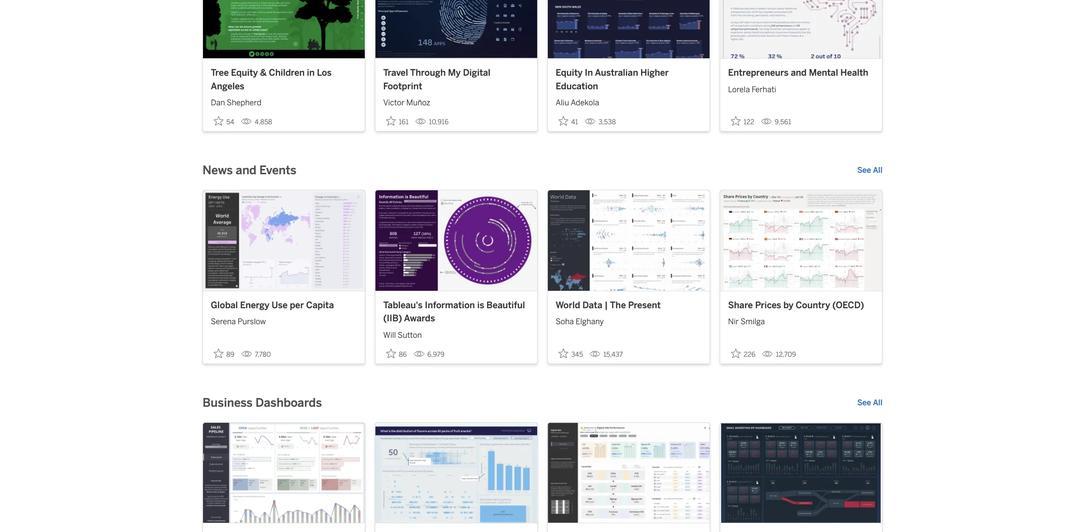 Task type: locate. For each thing, give the bounding box(es) containing it.
serena purslow link
[[211, 312, 357, 328]]

89
[[226, 351, 234, 359]]

tableau's information is beautiful (iib) awards
[[383, 300, 525, 324]]

news and events heading
[[203, 163, 296, 178]]

1 equity from the left
[[231, 68, 258, 78]]

1 vertical spatial and
[[236, 163, 256, 177]]

10,916 views element
[[411, 114, 452, 130]]

1 vertical spatial see all link
[[857, 397, 882, 409]]

aliu
[[556, 98, 569, 107]]

and for entrepreneurs
[[791, 68, 807, 78]]

add favorite button down the soha at the right bottom of the page
[[556, 346, 586, 362]]

add favorite button containing 89
[[211, 346, 237, 362]]

1 horizontal spatial and
[[791, 68, 807, 78]]

workbook thumbnail image
[[203, 0, 365, 58], [375, 0, 537, 58], [548, 0, 710, 58], [720, 0, 882, 58], [203, 191, 365, 291], [375, 191, 537, 291], [548, 191, 710, 291], [720, 191, 882, 291], [203, 423, 365, 523], [375, 423, 537, 523], [548, 423, 710, 523], [720, 423, 882, 523]]

news
[[203, 163, 233, 177]]

1 horizontal spatial equity
[[556, 68, 583, 78]]

higher
[[640, 68, 669, 78]]

1 vertical spatial see all
[[857, 398, 882, 407]]

and inside heading
[[236, 163, 256, 177]]

beautiful
[[486, 300, 525, 311]]

see
[[857, 166, 871, 175], [857, 398, 871, 407]]

global energy use per capita link
[[211, 299, 357, 312]]

digital
[[463, 68, 490, 78]]

see for business dashboards
[[857, 398, 871, 407]]

0 horizontal spatial equity
[[231, 68, 258, 78]]

victor
[[383, 98, 404, 107]]

through
[[410, 68, 446, 78]]

information
[[425, 300, 475, 311]]

see all
[[857, 166, 882, 175], [857, 398, 882, 407]]

lorela ferhati
[[728, 85, 776, 94]]

health
[[840, 68, 868, 78]]

footprint
[[383, 81, 422, 92]]

equity in australian higher education
[[556, 68, 669, 92]]

news and events
[[203, 163, 296, 177]]

Add Favorite button
[[383, 346, 410, 362]]

and up lorela ferhati link
[[791, 68, 807, 78]]

aliu adekola
[[556, 98, 599, 107]]

equity in australian higher education link
[[556, 67, 702, 93]]

0 vertical spatial see all
[[857, 166, 882, 175]]

&
[[260, 68, 267, 78]]

energy
[[240, 300, 269, 311]]

Add Favorite button
[[211, 113, 237, 129], [383, 113, 411, 129], [211, 346, 237, 362], [556, 346, 586, 362]]

tableau's
[[383, 300, 423, 311]]

all for news and events
[[873, 166, 882, 175]]

equity up education
[[556, 68, 583, 78]]

‫nir smilga‬‎ link
[[728, 312, 874, 328]]

add favorite button down serena
[[211, 346, 237, 362]]

add favorite button for world data | the present
[[556, 346, 586, 362]]

present
[[628, 300, 661, 311]]

smilga‬‎
[[741, 317, 765, 326]]

share prices by country (oecd)
[[728, 300, 864, 311]]

0 horizontal spatial and
[[236, 163, 256, 177]]

all for business dashboards
[[873, 398, 882, 407]]

lorela
[[728, 85, 750, 94]]

7,780 views element
[[237, 347, 275, 363]]

0 vertical spatial see
[[857, 166, 871, 175]]

equity inside equity in australian higher education
[[556, 68, 583, 78]]

2 see all from the top
[[857, 398, 882, 407]]

add favorite button containing 54
[[211, 113, 237, 129]]

prices
[[755, 300, 781, 311]]

capita
[[306, 300, 334, 311]]

4,858
[[255, 118, 272, 126]]

travel
[[383, 68, 408, 78]]

in
[[307, 68, 315, 78]]

elghany
[[576, 317, 604, 326]]

3,538
[[598, 118, 616, 126]]

1 see from the top
[[857, 166, 871, 175]]

0 vertical spatial all
[[873, 166, 882, 175]]

0 vertical spatial see all link
[[857, 165, 882, 176]]

add favorite button containing 345
[[556, 346, 586, 362]]

victor muñoz link
[[383, 93, 529, 109]]

9,561 views element
[[757, 114, 795, 130]]

see all news and events element
[[857, 165, 882, 176]]

business dashboards
[[203, 396, 322, 410]]

tree equity & children in los angeles
[[211, 68, 332, 92]]

345
[[571, 351, 583, 359]]

sutton
[[398, 331, 422, 340]]

2 all from the top
[[873, 398, 882, 407]]

1 vertical spatial all
[[873, 398, 882, 407]]

add favorite button containing 161
[[383, 113, 411, 129]]

226
[[744, 351, 755, 359]]

1 see all link from the top
[[857, 165, 882, 176]]

world data | the present link
[[556, 299, 702, 312]]

the
[[610, 300, 626, 311]]

see all for business dashboards
[[857, 398, 882, 407]]

country
[[796, 300, 830, 311]]

4,858 views element
[[237, 114, 276, 130]]

1 all from the top
[[873, 166, 882, 175]]

15,437 views element
[[586, 347, 627, 363]]

will sutton
[[383, 331, 422, 340]]

see all link for news and events
[[857, 165, 882, 176]]

travel through my digital footprint link
[[383, 67, 529, 93]]

world data | the present
[[556, 300, 661, 311]]

(iib)
[[383, 313, 402, 324]]

share prices by country (oecd) link
[[728, 299, 874, 312]]

tree
[[211, 68, 229, 78]]

aliu adekola link
[[556, 93, 702, 109]]

2 equity from the left
[[556, 68, 583, 78]]

and
[[791, 68, 807, 78], [236, 163, 256, 177]]

equity
[[231, 68, 258, 78], [556, 68, 583, 78]]

1 vertical spatial see
[[857, 398, 871, 407]]

equity left &
[[231, 68, 258, 78]]

victor muñoz
[[383, 98, 430, 107]]

7,780
[[255, 351, 271, 359]]

10,916
[[429, 118, 449, 126]]

41
[[571, 118, 578, 126]]

add favorite button down victor
[[383, 113, 411, 129]]

business dashboards heading
[[203, 395, 322, 411]]

2 see all link from the top
[[857, 397, 882, 409]]

1 see all from the top
[[857, 166, 882, 175]]

add favorite button down dan in the top left of the page
[[211, 113, 237, 129]]

dashboards
[[255, 396, 322, 410]]

and right the news at the top left of page
[[236, 163, 256, 177]]

0 vertical spatial and
[[791, 68, 807, 78]]

dan shepherd link
[[211, 93, 357, 109]]

2 see from the top
[[857, 398, 871, 407]]



Task type: vqa. For each thing, say whether or not it's contained in the screenshot.


Task type: describe. For each thing, give the bounding box(es) containing it.
soha
[[556, 317, 574, 326]]

events
[[259, 163, 296, 177]]

soha elghany
[[556, 317, 604, 326]]

12,709 views element
[[758, 347, 800, 363]]

Add Favorite button
[[556, 113, 581, 129]]

|
[[605, 300, 608, 311]]

muñoz
[[406, 98, 430, 107]]

122
[[744, 118, 754, 126]]

entrepreneurs and mental health link
[[728, 67, 874, 80]]

adekola
[[571, 98, 599, 107]]

3,538 views element
[[581, 114, 620, 130]]

share
[[728, 300, 753, 311]]

serena
[[211, 317, 236, 326]]

australian
[[595, 68, 638, 78]]

data
[[582, 300, 602, 311]]

purslow
[[238, 317, 266, 326]]

and for news
[[236, 163, 256, 177]]

15,437
[[603, 351, 623, 359]]

by
[[783, 300, 793, 311]]

ferhati
[[752, 85, 776, 94]]

9,561
[[775, 118, 791, 126]]

entrepreneurs
[[728, 68, 789, 78]]

(oecd)
[[832, 300, 864, 311]]

54
[[226, 118, 234, 126]]

angeles
[[211, 81, 244, 92]]

add favorite button for global energy use per capita
[[211, 346, 237, 362]]

161
[[399, 118, 409, 126]]

use
[[272, 300, 288, 311]]

add favorite button for travel through my digital footprint
[[383, 113, 411, 129]]

mental
[[809, 68, 838, 78]]

add favorite button for tree equity & children in los angeles
[[211, 113, 237, 129]]

children
[[269, 68, 305, 78]]

Add Favorite button
[[728, 346, 758, 362]]

see all link for business dashboards
[[857, 397, 882, 409]]

lorela ferhati link
[[728, 80, 874, 96]]

‫nir
[[728, 317, 739, 326]]

shepherd
[[227, 98, 261, 107]]

los
[[317, 68, 332, 78]]

see all for news and events
[[857, 166, 882, 175]]

serena purslow
[[211, 317, 266, 326]]

see all business dashboards element
[[857, 397, 882, 409]]

education
[[556, 81, 598, 92]]

world
[[556, 300, 580, 311]]

equity inside the "tree equity & children in los angeles"
[[231, 68, 258, 78]]

tableau's information is beautiful (iib) awards link
[[383, 299, 529, 326]]

global energy use per capita
[[211, 300, 334, 311]]

will sutton link
[[383, 326, 529, 341]]

will
[[383, 331, 396, 340]]

my
[[448, 68, 461, 78]]

business
[[203, 396, 253, 410]]

Add Favorite button
[[728, 113, 757, 129]]

entrepreneurs and mental health
[[728, 68, 868, 78]]

in
[[585, 68, 593, 78]]

global
[[211, 300, 238, 311]]

86
[[399, 351, 407, 359]]

6,979 views element
[[410, 347, 448, 363]]

see for news and events
[[857, 166, 871, 175]]

per
[[290, 300, 304, 311]]

‫nir smilga‬‎
[[728, 317, 765, 326]]

dan
[[211, 98, 225, 107]]

travel through my digital footprint
[[383, 68, 490, 92]]

6,979
[[427, 351, 444, 359]]

awards
[[404, 313, 435, 324]]

soha elghany link
[[556, 312, 702, 328]]

dan shepherd
[[211, 98, 261, 107]]

12,709
[[776, 351, 796, 359]]

is
[[477, 300, 484, 311]]



